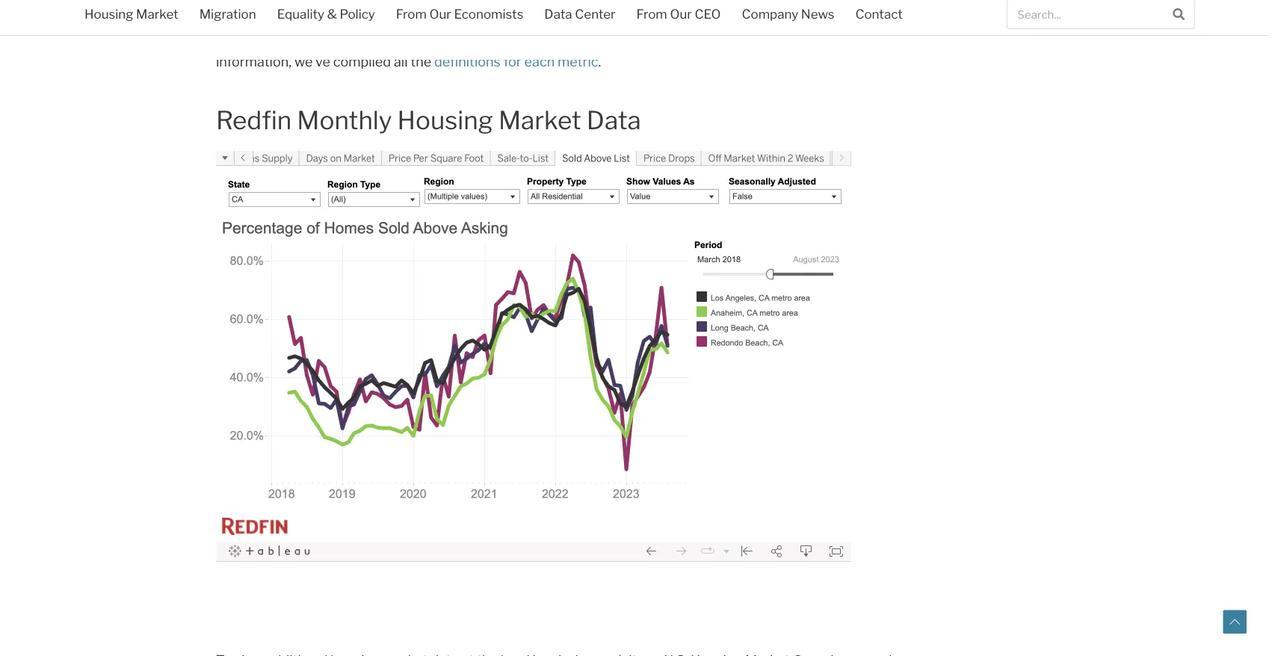 Task type: vqa. For each thing, say whether or not it's contained in the screenshot.
the to to the top
no



Task type: describe. For each thing, give the bounding box(es) containing it.
with
[[629, 10, 656, 26]]

caution.
[[658, 10, 708, 26]]

2 all from the top
[[216, 10, 232, 26]]

definitions for each metric .
[[434, 53, 601, 70]]

equality & policy link
[[267, 0, 386, 31]]

all data here is computed daily as either a rolling 1, 4 or 12-week window. the local data is grouped by metropolitan area and by county. all of this data is subject to revisions weekly and should be viewed with caution. if there are any concerns about the data or questions about metric definitions, please e-mail econdata@redfin.com or press@redfin.com. you can download the full dataset
[[216, 0, 1046, 48]]

data inside data center 'link'
[[544, 6, 572, 22]]

1 vertical spatial .
[[598, 53, 601, 70]]

window.
[[614, 0, 664, 5]]

contact link
[[845, 0, 913, 31]]

1 all from the top
[[216, 0, 232, 5]]

e-
[[415, 32, 428, 48]]

here link
[[943, 32, 972, 48]]

data center link
[[534, 0, 626, 31]]

&
[[327, 6, 337, 22]]

any
[[782, 10, 805, 26]]

1 horizontal spatial data
[[587, 105, 641, 135]]

data up of on the top
[[235, 0, 263, 5]]

press@redfin.com.
[[613, 32, 728, 48]]

grouped
[[770, 0, 823, 5]]

1 vertical spatial housing
[[397, 105, 493, 135]]

revisions
[[386, 10, 442, 26]]

county.
[[1001, 0, 1046, 5]]

mail
[[428, 32, 454, 48]]

from for from our economists
[[396, 6, 427, 22]]

area
[[927, 0, 955, 5]]

data up there
[[726, 0, 754, 5]]

as
[[409, 0, 423, 5]]

full
[[871, 32, 890, 48]]

from our economists link
[[386, 0, 534, 31]]

0 horizontal spatial market
[[136, 6, 178, 22]]

download
[[783, 32, 844, 48]]

from for from our ceo
[[637, 6, 667, 22]]

from our economists
[[396, 6, 523, 22]]

company news link
[[731, 0, 845, 31]]

our for ceo
[[670, 6, 692, 22]]

search image
[[1173, 8, 1185, 20]]

this
[[251, 10, 274, 26]]

1 horizontal spatial and
[[958, 0, 981, 5]]

more
[[1001, 32, 1034, 48]]

news
[[801, 6, 834, 22]]

subject
[[321, 10, 367, 26]]

you
[[731, 32, 755, 48]]

here inside all data here is computed daily as either a rolling 1, 4 or 12-week window. the local data is grouped by metropolitan area and by county. all of this data is subject to revisions weekly and should be viewed with caution. if there are any concerns about the data or questions about metric definitions, please e-mail econdata@redfin.com or press@redfin.com. you can download the full dataset
[[266, 0, 294, 5]]

data down area
[[932, 10, 959, 26]]

0 vertical spatial or
[[542, 0, 555, 5]]

data center
[[544, 6, 616, 22]]

housing market
[[84, 6, 178, 22]]

1 horizontal spatial here
[[943, 32, 972, 48]]

monthly
[[297, 105, 392, 135]]

local
[[694, 0, 723, 5]]

center
[[575, 6, 616, 22]]

0 horizontal spatial housing
[[84, 6, 133, 22]]

each
[[524, 53, 555, 70]]

Search... search field
[[1008, 0, 1164, 28]]

the inside the . for more information, we've compiled all the
[[411, 53, 431, 70]]

migration link
[[189, 0, 267, 31]]

of
[[235, 10, 248, 26]]



Task type: locate. For each thing, give the bounding box(es) containing it.
market left migration
[[136, 6, 178, 22]]

from our ceo
[[637, 6, 721, 22]]

1 horizontal spatial .
[[972, 32, 975, 48]]

2 horizontal spatial or
[[962, 10, 975, 26]]

is
[[297, 0, 307, 5], [757, 0, 767, 5], [308, 10, 318, 26]]

data right this at the left
[[277, 10, 305, 26]]

week
[[577, 0, 611, 5]]

all left of on the top
[[216, 10, 232, 26]]

0 horizontal spatial by
[[825, 0, 840, 5]]

0 vertical spatial metric
[[255, 32, 296, 48]]

2 our from the left
[[670, 6, 692, 22]]

1 vertical spatial metric
[[558, 53, 598, 70]]

2 vertical spatial or
[[597, 32, 610, 48]]

2 vertical spatial the
[[411, 53, 431, 70]]

the
[[908, 10, 929, 26], [847, 32, 868, 48], [411, 53, 431, 70]]

here
[[266, 0, 294, 5], [943, 32, 972, 48]]

or
[[542, 0, 555, 5], [962, 10, 975, 26], [597, 32, 610, 48]]

0 horizontal spatial here
[[266, 0, 294, 5]]

0 horizontal spatial .
[[598, 53, 601, 70]]

ceo
[[695, 6, 721, 22]]

metric inside all data here is computed daily as either a rolling 1, 4 or 12-week window. the local data is grouped by metropolitan area and by county. all of this data is subject to revisions weekly and should be viewed with caution. if there are any concerns about the data or questions about metric definitions, please e-mail econdata@redfin.com or press@redfin.com. you can download the full dataset
[[255, 32, 296, 48]]

rolling
[[476, 0, 515, 5]]

4
[[530, 0, 539, 5]]

. down viewed
[[598, 53, 601, 70]]

0 horizontal spatial data
[[544, 6, 572, 22]]

0 horizontal spatial from
[[396, 6, 427, 22]]

to
[[370, 10, 383, 26]]

definitions,
[[299, 32, 368, 48]]

and down the "rolling"
[[492, 10, 515, 26]]

0 vertical spatial housing
[[84, 6, 133, 22]]

by up "concerns"
[[825, 0, 840, 5]]

. left for in the top right of the page
[[972, 32, 975, 48]]

data down the 12-
[[544, 6, 572, 22]]

from down as
[[396, 6, 427, 22]]

. for more information, we've compiled all the
[[216, 32, 1034, 70]]

daily
[[377, 0, 406, 5]]

1 horizontal spatial or
[[597, 32, 610, 48]]

the left 'full'
[[847, 32, 868, 48]]

1 horizontal spatial about
[[868, 10, 905, 26]]

housing
[[84, 6, 133, 22], [397, 105, 493, 135]]

all up migration
[[216, 0, 232, 5]]

0 horizontal spatial our
[[429, 6, 451, 22]]

0 vertical spatial the
[[908, 10, 929, 26]]

our
[[429, 6, 451, 22], [670, 6, 692, 22]]

redfin
[[216, 105, 292, 135]]

by up questions
[[984, 0, 999, 5]]

are
[[759, 10, 780, 26]]

or up here link
[[962, 10, 975, 26]]

compiled
[[333, 53, 391, 70]]

1 horizontal spatial the
[[847, 32, 868, 48]]

all
[[216, 0, 232, 5], [216, 10, 232, 26]]

housing market link
[[74, 0, 189, 31]]

about down of on the top
[[216, 32, 253, 48]]

here up this at the left
[[266, 0, 294, 5]]

our down either
[[429, 6, 451, 22]]

contact
[[855, 6, 903, 22]]

1 vertical spatial market
[[498, 105, 581, 135]]

we've
[[294, 53, 330, 70]]

our for economists
[[429, 6, 451, 22]]

2 by from the left
[[984, 0, 999, 5]]

be
[[562, 10, 578, 26]]

1 horizontal spatial housing
[[397, 105, 493, 135]]

please
[[371, 32, 412, 48]]

1 vertical spatial data
[[587, 105, 641, 135]]

0 vertical spatial about
[[868, 10, 905, 26]]

economists
[[454, 6, 523, 22]]

0 horizontal spatial and
[[492, 10, 515, 26]]

equality & policy
[[277, 6, 375, 22]]

1 our from the left
[[429, 6, 451, 22]]

None search field
[[1007, 0, 1195, 29]]

metric
[[255, 32, 296, 48], [558, 53, 598, 70]]

data down the . for more information, we've compiled all the
[[587, 105, 641, 135]]

or right 4
[[542, 0, 555, 5]]

0 vertical spatial .
[[972, 32, 975, 48]]

.
[[972, 32, 975, 48], [598, 53, 601, 70]]

for
[[978, 32, 998, 48]]

0 horizontal spatial about
[[216, 32, 253, 48]]

1 vertical spatial the
[[847, 32, 868, 48]]

about down metropolitan
[[868, 10, 905, 26]]

or down viewed
[[597, 32, 610, 48]]

migration
[[199, 6, 256, 22]]

1 horizontal spatial market
[[498, 105, 581, 135]]

is up the 'equality'
[[297, 0, 307, 5]]

1 vertical spatial about
[[216, 32, 253, 48]]

metric right 'each'
[[558, 53, 598, 70]]

here left for in the top right of the page
[[943, 32, 972, 48]]

from our ceo link
[[626, 0, 731, 31]]

there
[[723, 10, 757, 26]]

the
[[667, 0, 691, 5]]

by
[[825, 0, 840, 5], [984, 0, 999, 5]]

and
[[958, 0, 981, 5], [492, 10, 515, 26]]

1,
[[518, 0, 527, 5]]

1 horizontal spatial by
[[984, 0, 999, 5]]

2 from from the left
[[637, 6, 667, 22]]

1 from from the left
[[396, 6, 427, 22]]

0 horizontal spatial metric
[[255, 32, 296, 48]]

equality
[[277, 6, 324, 22]]

policy
[[340, 6, 375, 22]]

questions
[[978, 10, 1040, 26]]

all
[[394, 53, 408, 70]]

from down window.
[[637, 6, 667, 22]]

. inside the . for more information, we've compiled all the
[[972, 32, 975, 48]]

1 by from the left
[[825, 0, 840, 5]]

viewed
[[581, 10, 626, 26]]

1 horizontal spatial our
[[670, 6, 692, 22]]

can
[[758, 32, 780, 48]]

the up dataset
[[908, 10, 929, 26]]

company news
[[742, 6, 834, 22]]

1 horizontal spatial from
[[637, 6, 667, 22]]

data
[[235, 0, 263, 5], [726, 0, 754, 5], [277, 10, 305, 26], [932, 10, 959, 26]]

12-
[[558, 0, 577, 5]]

from
[[396, 6, 427, 22], [637, 6, 667, 22]]

0 horizontal spatial the
[[411, 53, 431, 70]]

should
[[518, 10, 560, 26]]

computed
[[310, 0, 374, 5]]

definitions for each metric link
[[434, 53, 598, 70]]

the right all in the left of the page
[[411, 53, 431, 70]]

for
[[504, 53, 522, 70]]

1 vertical spatial all
[[216, 10, 232, 26]]

0 vertical spatial here
[[266, 0, 294, 5]]

is left & at the top left of the page
[[308, 10, 318, 26]]

econdata@redfin.com
[[457, 32, 594, 48]]

2 horizontal spatial the
[[908, 10, 929, 26]]

market
[[136, 6, 178, 22], [498, 105, 581, 135]]

and right area
[[958, 0, 981, 5]]

is up company
[[757, 0, 767, 5]]

definitions
[[434, 53, 501, 70]]

redfin monthly housing market data
[[216, 105, 641, 135]]

concerns
[[808, 10, 866, 26]]

1 vertical spatial here
[[943, 32, 972, 48]]

a
[[466, 0, 474, 5]]

0 vertical spatial market
[[136, 6, 178, 22]]

1 horizontal spatial metric
[[558, 53, 598, 70]]

dataset
[[893, 32, 941, 48]]

metric down this at the left
[[255, 32, 296, 48]]

data
[[544, 6, 572, 22], [587, 105, 641, 135]]

market down 'each'
[[498, 105, 581, 135]]

1 vertical spatial and
[[492, 10, 515, 26]]

if
[[711, 10, 720, 26]]

weekly
[[445, 10, 489, 26]]

company
[[742, 6, 798, 22]]

0 vertical spatial data
[[544, 6, 572, 22]]

information,
[[216, 53, 292, 70]]

either
[[426, 0, 463, 5]]

0 vertical spatial all
[[216, 0, 232, 5]]

metropolitan
[[843, 0, 924, 5]]

0 horizontal spatial or
[[542, 0, 555, 5]]

about
[[868, 10, 905, 26], [216, 32, 253, 48]]

our down the
[[670, 6, 692, 22]]

0 vertical spatial and
[[958, 0, 981, 5]]

1 vertical spatial or
[[962, 10, 975, 26]]



